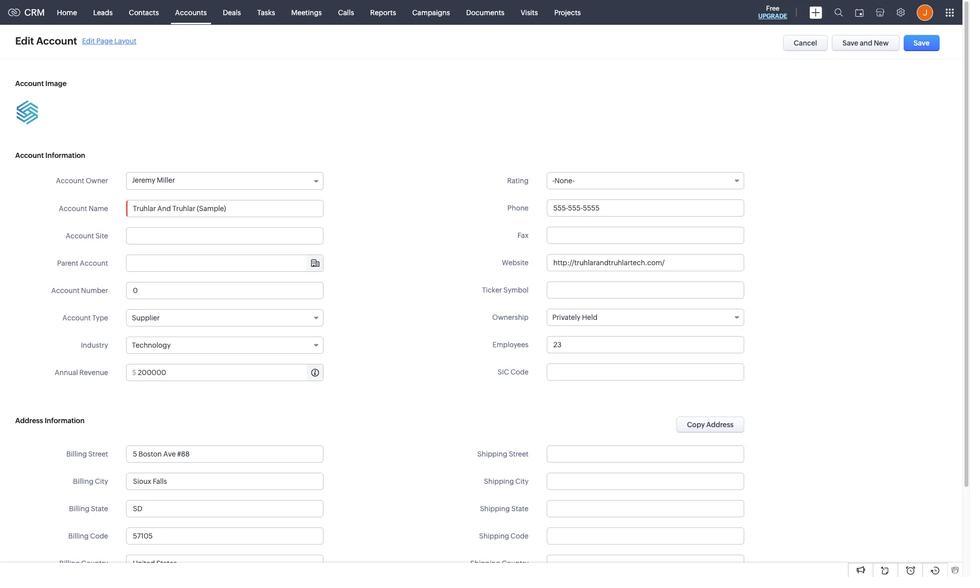 Task type: vqa. For each thing, say whether or not it's contained in the screenshot.
Cancel button
yes



Task type: describe. For each thing, give the bounding box(es) containing it.
billing state
[[69, 505, 108, 513]]

website
[[502, 259, 529, 267]]

ticker
[[482, 286, 502, 294]]

projects link
[[546, 0, 589, 25]]

name
[[89, 205, 108, 213]]

shipping for shipping country
[[470, 560, 500, 568]]

shipping for shipping code
[[479, 532, 509, 540]]

cancel
[[794, 39, 817, 47]]

symbol
[[504, 286, 529, 294]]

create menu element
[[804, 0, 828, 25]]

copy address button
[[677, 417, 744, 433]]

image
[[45, 80, 67, 88]]

search element
[[828, 0, 849, 25]]

copy
[[687, 421, 705, 429]]

reports
[[370, 8, 396, 16]]

billing for billing state
[[69, 505, 89, 513]]

meetings
[[291, 8, 322, 16]]

ownership
[[492, 313, 529, 322]]

shipping country
[[470, 560, 529, 568]]

account right parent at the left of the page
[[80, 259, 108, 267]]

page
[[96, 37, 113, 45]]

code for sic code
[[511, 368, 529, 376]]

account for account name
[[59, 205, 87, 213]]

crm
[[24, 7, 45, 18]]

privately held
[[553, 313, 598, 322]]

number
[[81, 287, 108, 295]]

tasks link
[[249, 0, 283, 25]]

Supplier field
[[126, 309, 324, 327]]

account owner
[[56, 177, 108, 185]]

save and new
[[843, 39, 889, 47]]

billing country
[[59, 560, 108, 568]]

information for address
[[45, 417, 85, 425]]

revenue
[[79, 369, 108, 377]]

shipping city
[[484, 478, 529, 486]]

phone
[[508, 204, 529, 212]]

employees
[[493, 341, 529, 349]]

held
[[582, 313, 598, 322]]

save for save
[[914, 39, 930, 47]]

address information copy address
[[15, 417, 734, 429]]

state for billing state
[[91, 505, 108, 513]]

none-
[[555, 177, 575, 185]]

city for billing city
[[95, 478, 108, 486]]

contacts link
[[121, 0, 167, 25]]

shipping for shipping city
[[484, 478, 514, 486]]

site
[[95, 232, 108, 240]]

create menu image
[[810, 6, 822, 18]]

billing street
[[66, 450, 108, 458]]

campaigns
[[412, 8, 450, 16]]

sic
[[498, 368, 509, 376]]

calls link
[[330, 0, 362, 25]]

leads link
[[85, 0, 121, 25]]

calls
[[338, 8, 354, 16]]

0 horizontal spatial edit
[[15, 35, 34, 47]]

annual
[[55, 369, 78, 377]]

industry
[[81, 341, 108, 349]]

deals
[[223, 8, 241, 16]]

meetings link
[[283, 0, 330, 25]]

shipping state
[[480, 505, 529, 513]]

leads
[[93, 8, 113, 16]]

Technology field
[[126, 337, 324, 354]]

edit inside edit account edit page layout
[[82, 37, 95, 45]]

shipping for shipping street
[[477, 450, 507, 458]]

-None- field
[[547, 172, 744, 189]]

account image
[[15, 80, 67, 88]]

0 horizontal spatial address
[[15, 417, 43, 425]]

home link
[[49, 0, 85, 25]]

accounts
[[175, 8, 207, 16]]

new
[[874, 39, 889, 47]]

documents link
[[458, 0, 513, 25]]

shipping street
[[477, 450, 529, 458]]

billing for billing city
[[73, 478, 93, 486]]



Task type: locate. For each thing, give the bounding box(es) containing it.
profile element
[[911, 0, 939, 25]]

cancel button
[[783, 35, 828, 51]]

information inside address information copy address
[[45, 417, 85, 425]]

account left name
[[59, 205, 87, 213]]

parent account
[[57, 259, 108, 267]]

save inside button
[[843, 39, 859, 47]]

country for billing country
[[81, 560, 108, 568]]

street up billing city
[[88, 450, 108, 458]]

country for shipping country
[[502, 560, 529, 568]]

city up billing state
[[95, 478, 108, 486]]

information up billing street
[[45, 417, 85, 425]]

account
[[36, 35, 77, 47], [15, 80, 44, 88], [15, 151, 44, 160], [56, 177, 84, 185], [59, 205, 87, 213], [66, 232, 94, 240], [80, 259, 108, 267], [51, 287, 80, 295], [62, 314, 91, 322]]

code for billing code
[[90, 532, 108, 540]]

2 state from the left
[[511, 505, 529, 513]]

2 save from the left
[[914, 39, 930, 47]]

calendar image
[[855, 8, 864, 16]]

sic code
[[498, 368, 529, 376]]

parent
[[57, 259, 78, 267]]

state down shipping city
[[511, 505, 529, 513]]

free upgrade
[[759, 5, 787, 20]]

code down billing state
[[90, 532, 108, 540]]

account for account number
[[51, 287, 80, 295]]

state down billing city
[[91, 505, 108, 513]]

address
[[15, 417, 43, 425], [706, 421, 734, 429]]

shipping for shipping state
[[480, 505, 510, 513]]

crm link
[[8, 7, 45, 18]]

edit
[[15, 35, 34, 47], [82, 37, 95, 45]]

information up account owner
[[45, 151, 85, 160]]

search image
[[835, 8, 843, 17]]

shipping up shipping city
[[477, 450, 507, 458]]

billing up billing country at the left bottom of the page
[[68, 532, 89, 540]]

street for shipping street
[[509, 450, 529, 458]]

shipping up shipping country
[[479, 532, 509, 540]]

type
[[92, 314, 108, 322]]

home
[[57, 8, 77, 16]]

1 horizontal spatial street
[[509, 450, 529, 458]]

city up shipping state
[[516, 478, 529, 486]]

save inside button
[[914, 39, 930, 47]]

shipping down shipping street
[[484, 478, 514, 486]]

1 horizontal spatial address
[[706, 421, 734, 429]]

documents
[[466, 8, 505, 16]]

account left image
[[15, 80, 44, 88]]

privately
[[553, 313, 581, 322]]

layout
[[114, 37, 136, 45]]

save and new button
[[832, 35, 900, 51]]

code
[[511, 368, 529, 376], [90, 532, 108, 540], [511, 532, 529, 540]]

account name
[[59, 205, 108, 213]]

save
[[843, 39, 859, 47], [914, 39, 930, 47]]

street
[[88, 450, 108, 458], [509, 450, 529, 458]]

projects
[[554, 8, 581, 16]]

account down parent at the left of the page
[[51, 287, 80, 295]]

1 country from the left
[[81, 560, 108, 568]]

profile image
[[917, 4, 933, 21]]

billing for billing code
[[68, 532, 89, 540]]

1 horizontal spatial edit
[[82, 37, 95, 45]]

billing for billing street
[[66, 450, 87, 458]]

shipping code
[[479, 532, 529, 540]]

-none-
[[553, 177, 575, 185]]

state
[[91, 505, 108, 513], [511, 505, 529, 513]]

shipping down the shipping code
[[470, 560, 500, 568]]

1 state from the left
[[91, 505, 108, 513]]

account type
[[62, 314, 108, 322]]

billing down billing street
[[73, 478, 93, 486]]

jeremy miller
[[132, 176, 175, 184]]

jeremy
[[132, 176, 155, 184]]

annual revenue
[[55, 369, 108, 377]]

0 horizontal spatial state
[[91, 505, 108, 513]]

campaigns link
[[404, 0, 458, 25]]

country down billing code
[[81, 560, 108, 568]]

edit account edit page layout
[[15, 35, 136, 47]]

edit down crm link
[[15, 35, 34, 47]]

account left type at bottom left
[[62, 314, 91, 322]]

1 street from the left
[[88, 450, 108, 458]]

deals link
[[215, 0, 249, 25]]

save left and
[[843, 39, 859, 47]]

code right the sic
[[511, 368, 529, 376]]

and
[[860, 39, 873, 47]]

visits
[[521, 8, 538, 16]]

shipping up the shipping code
[[480, 505, 510, 513]]

billing up billing city
[[66, 450, 87, 458]]

1 save from the left
[[843, 39, 859, 47]]

tasks
[[257, 8, 275, 16]]

account site
[[66, 232, 108, 240]]

1 horizontal spatial country
[[502, 560, 529, 568]]

2 country from the left
[[502, 560, 529, 568]]

$
[[132, 369, 136, 377]]

technology
[[132, 341, 171, 349]]

country down the shipping code
[[502, 560, 529, 568]]

account left "owner"
[[56, 177, 84, 185]]

information
[[45, 151, 85, 160], [45, 417, 85, 425]]

billing
[[66, 450, 87, 458], [73, 478, 93, 486], [69, 505, 89, 513], [68, 532, 89, 540], [59, 560, 80, 568]]

2 city from the left
[[516, 478, 529, 486]]

1 horizontal spatial city
[[516, 478, 529, 486]]

code for shipping code
[[511, 532, 529, 540]]

1 vertical spatial information
[[45, 417, 85, 425]]

miller
[[157, 176, 175, 184]]

edit left 'page' on the top left of page
[[82, 37, 95, 45]]

1 city from the left
[[95, 478, 108, 486]]

account information
[[15, 151, 85, 160]]

save for save and new
[[843, 39, 859, 47]]

account for account site
[[66, 232, 94, 240]]

image image
[[15, 100, 40, 125]]

contacts
[[129, 8, 159, 16]]

account number
[[51, 287, 108, 295]]

ticker symbol
[[482, 286, 529, 294]]

owner
[[86, 177, 108, 185]]

visits link
[[513, 0, 546, 25]]

account down image
[[15, 151, 44, 160]]

billing for billing country
[[59, 560, 80, 568]]

account for account information
[[15, 151, 44, 160]]

account down home
[[36, 35, 77, 47]]

1 horizontal spatial state
[[511, 505, 529, 513]]

street up shipping city
[[509, 450, 529, 458]]

code down shipping state
[[511, 532, 529, 540]]

None text field
[[547, 227, 744, 244], [547, 254, 744, 271], [127, 255, 323, 271], [547, 364, 744, 381], [138, 365, 323, 381], [126, 446, 324, 463], [547, 446, 744, 463], [126, 473, 324, 490], [126, 500, 324, 518], [547, 500, 744, 518], [547, 528, 744, 545], [547, 227, 744, 244], [547, 254, 744, 271], [127, 255, 323, 271], [547, 364, 744, 381], [138, 365, 323, 381], [126, 446, 324, 463], [547, 446, 744, 463], [126, 473, 324, 490], [126, 500, 324, 518], [547, 500, 744, 518], [547, 528, 744, 545]]

-
[[553, 177, 555, 185]]

0 vertical spatial information
[[45, 151, 85, 160]]

street for billing street
[[88, 450, 108, 458]]

account for account type
[[62, 314, 91, 322]]

None text field
[[547, 200, 744, 217], [126, 200, 324, 217], [126, 227, 324, 245], [547, 282, 744, 299], [126, 282, 324, 299], [547, 336, 744, 353], [547, 473, 744, 490], [126, 528, 324, 545], [547, 200, 744, 217], [126, 200, 324, 217], [126, 227, 324, 245], [547, 282, 744, 299], [126, 282, 324, 299], [547, 336, 744, 353], [547, 473, 744, 490], [126, 528, 324, 545]]

None field
[[127, 255, 323, 271], [127, 556, 323, 572], [547, 556, 744, 572], [127, 255, 323, 271], [127, 556, 323, 572], [547, 556, 744, 572]]

edit page layout link
[[82, 37, 136, 45]]

save down profile image
[[914, 39, 930, 47]]

billing city
[[73, 478, 108, 486]]

0 horizontal spatial save
[[843, 39, 859, 47]]

account for account owner
[[56, 177, 84, 185]]

save button
[[904, 35, 940, 51]]

state for shipping state
[[511, 505, 529, 513]]

reports link
[[362, 0, 404, 25]]

information for account
[[45, 151, 85, 160]]

billing up billing code
[[69, 505, 89, 513]]

shipping
[[477, 450, 507, 458], [484, 478, 514, 486], [480, 505, 510, 513], [479, 532, 509, 540], [470, 560, 500, 568]]

supplier
[[132, 314, 160, 322]]

free
[[766, 5, 780, 12]]

upgrade
[[759, 13, 787, 20]]

2 street from the left
[[509, 450, 529, 458]]

fax
[[518, 231, 529, 240]]

0 horizontal spatial city
[[95, 478, 108, 486]]

accounts link
[[167, 0, 215, 25]]

billing down billing code
[[59, 560, 80, 568]]

0 horizontal spatial street
[[88, 450, 108, 458]]

country
[[81, 560, 108, 568], [502, 560, 529, 568]]

1 horizontal spatial save
[[914, 39, 930, 47]]

account left "site"
[[66, 232, 94, 240]]

city
[[95, 478, 108, 486], [516, 478, 529, 486]]

city for shipping city
[[516, 478, 529, 486]]

account for account image
[[15, 80, 44, 88]]

0 horizontal spatial country
[[81, 560, 108, 568]]

billing code
[[68, 532, 108, 540]]

rating
[[507, 177, 529, 185]]

Privately Held field
[[547, 309, 744, 326]]



